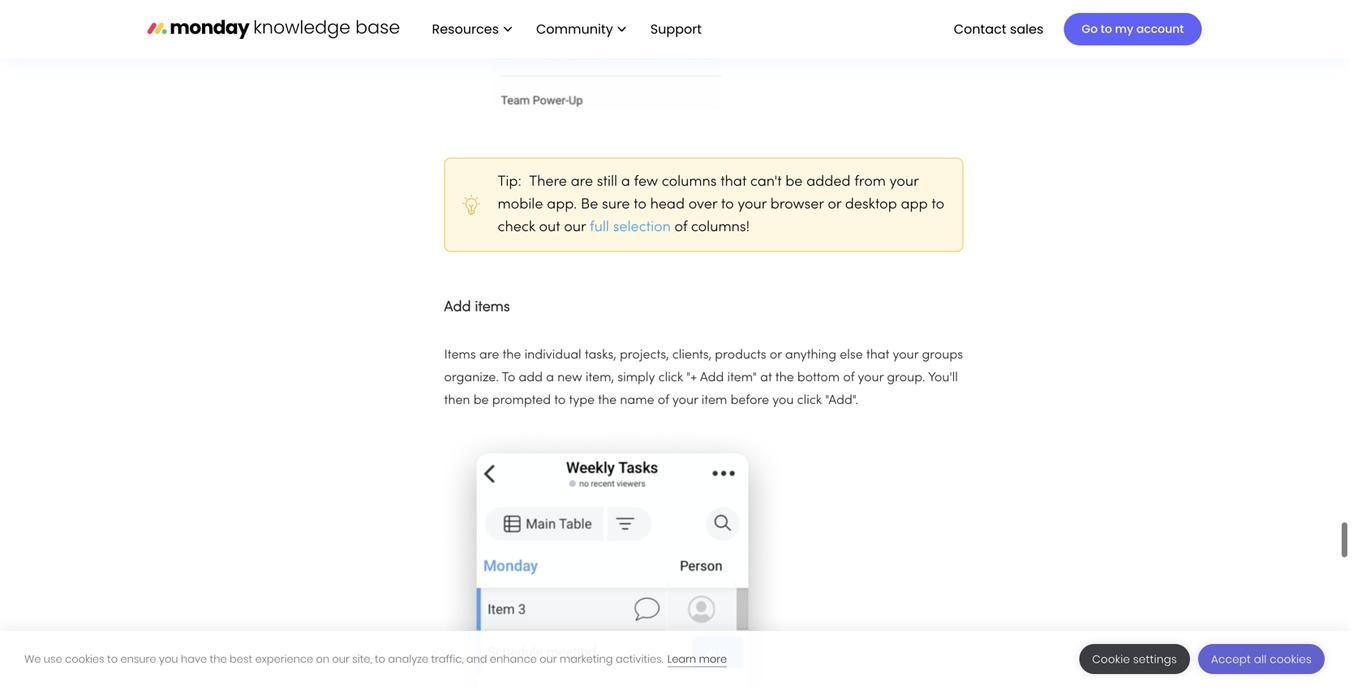 Task type: locate. For each thing, give the bounding box(es) containing it.
of down else
[[843, 372, 855, 384]]

1 horizontal spatial you
[[773, 395, 794, 407]]

there are still a few columns that can't be added from your mobile app. be sure to head over to your browser or desktop app to check out our
[[498, 175, 945, 235]]

1 vertical spatial are
[[480, 349, 499, 362]]

are up the organize.
[[480, 349, 499, 362]]

our inside there are still a few columns that can't be added from your mobile app. be sure to head over to your browser or desktop app to check out our
[[564, 221, 586, 235]]

accept all cookies button
[[1199, 644, 1325, 674]]

2 horizontal spatial of
[[843, 372, 855, 384]]

more
[[699, 652, 727, 667]]

anything
[[786, 349, 837, 362]]

0 vertical spatial add
[[444, 301, 471, 314]]

to
[[1101, 21, 1113, 37], [634, 198, 647, 212], [721, 198, 734, 212], [932, 198, 945, 212], [555, 395, 566, 407], [107, 652, 118, 667], [375, 652, 386, 667]]

list containing resources
[[416, 0, 715, 58]]

be right then
[[474, 395, 489, 407]]

0 vertical spatial or
[[828, 198, 842, 212]]

our down app. be
[[564, 221, 586, 235]]

enhance
[[490, 652, 537, 667]]

you'll
[[929, 372, 958, 384]]

our right on
[[332, 652, 350, 667]]

0 horizontal spatial be
[[474, 395, 489, 407]]

cookies for use
[[65, 652, 104, 667]]

be up browser on the top right of the page
[[786, 175, 803, 189]]

1 vertical spatial a
[[546, 372, 554, 384]]

our right enhance
[[540, 652, 557, 667]]

2 cookies from the left
[[1270, 652, 1312, 667]]

add
[[444, 301, 471, 314], [700, 372, 724, 384]]

1 vertical spatial that
[[867, 349, 890, 362]]

0 horizontal spatial of
[[658, 395, 669, 407]]

to right site,
[[375, 652, 386, 667]]

that inside items are the individual tasks, projects, clients, products or anything else that your groups organize.
[[867, 349, 890, 362]]

support link
[[643, 15, 715, 43], [651, 20, 707, 38]]

be
[[786, 175, 803, 189], [474, 395, 489, 407]]

"add".
[[825, 395, 859, 407]]

of
[[675, 221, 688, 235], [843, 372, 855, 384], [658, 395, 669, 407]]

tasks,
[[585, 349, 617, 362]]

desktop
[[846, 198, 897, 212]]

bottom
[[798, 372, 840, 384]]

click down bottom
[[798, 395, 822, 407]]

have
[[181, 652, 207, 667]]

type
[[569, 395, 595, 407]]

7.png image
[[444, 425, 780, 687]]

browser
[[771, 198, 824, 212]]

1 cookies from the left
[[65, 652, 104, 667]]

community
[[536, 20, 613, 38]]

over
[[689, 198, 718, 212]]

you inside "to add a new item, simply click "+ add item" at the bottom of your group. you'll then be prompted to type the name of your item before you click "add"."
[[773, 395, 794, 407]]

full selection of columns!
[[590, 221, 754, 235]]

dialog containing cookie settings
[[0, 631, 1350, 687]]

or inside items are the individual tasks, projects, clients, products or anything else that your groups organize.
[[770, 349, 782, 362]]

0 vertical spatial you
[[773, 395, 794, 407]]

contact
[[954, 20, 1007, 38]]

1 horizontal spatial that
[[867, 349, 890, 362]]

to left the type
[[555, 395, 566, 407]]

selection
[[613, 221, 671, 235]]

are up app. be
[[571, 175, 593, 189]]

the
[[503, 349, 521, 362], [776, 372, 794, 384], [598, 395, 617, 407], [210, 652, 227, 667]]

cookies inside button
[[1270, 652, 1312, 667]]

to right go on the right of the page
[[1101, 21, 1113, 37]]

learn
[[668, 652, 697, 667]]

your up "group."
[[893, 349, 919, 362]]

click
[[659, 372, 683, 384], [798, 395, 822, 407]]

that right else
[[867, 349, 890, 362]]

the left 'best'
[[210, 652, 227, 667]]

1 vertical spatial of
[[843, 372, 855, 384]]

add left items
[[444, 301, 471, 314]]

a
[[621, 175, 630, 189], [546, 372, 554, 384]]

1 horizontal spatial be
[[786, 175, 803, 189]]

my
[[1116, 21, 1134, 37]]

1 horizontal spatial a
[[621, 175, 630, 189]]

of right name
[[658, 395, 669, 407]]

community link
[[528, 15, 634, 43]]

list
[[416, 0, 715, 58]]

contact sales
[[954, 20, 1044, 38]]

0 horizontal spatial click
[[659, 372, 683, 384]]

0 vertical spatial click
[[659, 372, 683, 384]]

sales
[[1010, 20, 1044, 38]]

a right still
[[621, 175, 630, 189]]

the up "to"
[[503, 349, 521, 362]]

"+
[[687, 372, 697, 384]]

the right at
[[776, 372, 794, 384]]

1 vertical spatial or
[[770, 349, 782, 362]]

1 vertical spatial add
[[700, 372, 724, 384]]

of down head
[[675, 221, 688, 235]]

0 horizontal spatial you
[[159, 652, 178, 667]]

are inside items are the individual tasks, projects, clients, products or anything else that your groups organize.
[[480, 349, 499, 362]]

else
[[840, 349, 863, 362]]

your inside items are the individual tasks, projects, clients, products or anything else that your groups organize.
[[893, 349, 919, 362]]

sure
[[602, 198, 630, 212]]

1 horizontal spatial add
[[700, 372, 724, 384]]

main element
[[416, 0, 1202, 58]]

0 vertical spatial of
[[675, 221, 688, 235]]

0 horizontal spatial add
[[444, 301, 471, 314]]

new
[[558, 372, 582, 384]]

cookies right use
[[65, 652, 104, 667]]

individual
[[525, 349, 582, 362]]

0 vertical spatial a
[[621, 175, 630, 189]]

to
[[502, 372, 516, 384]]

prompted
[[492, 395, 551, 407]]

0 horizontal spatial a
[[546, 372, 554, 384]]

cookie
[[1093, 652, 1131, 667]]

use
[[44, 652, 62, 667]]

the inside items are the individual tasks, projects, clients, products or anything else that your groups organize.
[[503, 349, 521, 362]]

items
[[444, 349, 476, 362]]

contact sales link
[[946, 15, 1052, 43]]

simply
[[618, 372, 655, 384]]

experience
[[255, 652, 313, 667]]

click left "+
[[659, 372, 683, 384]]

cookies
[[65, 652, 104, 667], [1270, 652, 1312, 667]]

0 vertical spatial be
[[786, 175, 803, 189]]

0 horizontal spatial are
[[480, 349, 499, 362]]

groups
[[922, 349, 963, 362]]

1 horizontal spatial or
[[828, 198, 842, 212]]

cookies right all
[[1270, 652, 1312, 667]]

clients,
[[673, 349, 712, 362]]

1 horizontal spatial of
[[675, 221, 688, 235]]

0 horizontal spatial or
[[770, 349, 782, 362]]

0 horizontal spatial that
[[721, 175, 747, 189]]

your
[[890, 175, 919, 189], [738, 198, 767, 212], [893, 349, 919, 362], [858, 372, 884, 384], [673, 395, 698, 407]]

are
[[571, 175, 593, 189], [480, 349, 499, 362]]

settings
[[1134, 652, 1178, 667]]

your down "+
[[673, 395, 698, 407]]

add inside "to add a new item, simply click "+ add item" at the bottom of your group. you'll then be prompted to type the name of your item before you click "add"."
[[700, 372, 724, 384]]

activities.
[[616, 652, 664, 667]]

1 vertical spatial you
[[159, 652, 178, 667]]

to left ensure
[[107, 652, 118, 667]]

0 vertical spatial that
[[721, 175, 747, 189]]

1 horizontal spatial cookies
[[1270, 652, 1312, 667]]

app. be
[[547, 198, 598, 212]]

analyze
[[388, 652, 429, 667]]

or up at
[[770, 349, 782, 362]]

to up columns!
[[721, 198, 734, 212]]

app
[[901, 198, 928, 212]]

or
[[828, 198, 842, 212], [770, 349, 782, 362]]

you left the "have"
[[159, 652, 178, 667]]

or inside there are still a few columns that can't be added from your mobile app. be sure to head over to your browser or desktop app to check out our
[[828, 198, 842, 212]]

1 horizontal spatial are
[[571, 175, 593, 189]]

you right before at the right bottom
[[773, 395, 794, 407]]

1 vertical spatial be
[[474, 395, 489, 407]]

our
[[564, 221, 586, 235], [332, 652, 350, 667], [540, 652, 557, 667]]

few
[[634, 175, 658, 189]]

2 horizontal spatial our
[[564, 221, 586, 235]]

add right "+
[[700, 372, 724, 384]]

to inside "link"
[[1101, 21, 1113, 37]]

a right add
[[546, 372, 554, 384]]

or down "added"
[[828, 198, 842, 212]]

the down item,
[[598, 395, 617, 407]]

that left can't
[[721, 175, 747, 189]]

0 vertical spatial are
[[571, 175, 593, 189]]

are inside there are still a few columns that can't be added from your mobile app. be sure to head over to your browser or desktop app to check out our
[[571, 175, 593, 189]]

1 vertical spatial click
[[798, 395, 822, 407]]

marketing
[[560, 652, 613, 667]]

0 horizontal spatial cookies
[[65, 652, 104, 667]]

that
[[721, 175, 747, 189], [867, 349, 890, 362]]

dialog
[[0, 631, 1350, 687]]

be inside there are still a few columns that can't be added from your mobile app. be sure to head over to your browser or desktop app to check out our
[[786, 175, 803, 189]]

at
[[761, 372, 772, 384]]



Task type: vqa. For each thing, say whether or not it's contained in the screenshot.
"Add". at the right
yes



Task type: describe. For each thing, give the bounding box(es) containing it.
we use cookies to ensure you have the best experience on our site, to analyze traffic, and enhance our marketing activities. learn more
[[24, 652, 727, 667]]

are for items
[[480, 349, 499, 362]]

your down can't
[[738, 198, 767, 212]]

a inside there are still a few columns that can't be added from your mobile app. be sure to head over to your browser or desktop app to check out our
[[621, 175, 630, 189]]

ensure
[[120, 652, 156, 667]]

a inside "to add a new item, simply click "+ add item" at the bottom of your group. you'll then be prompted to type the name of your item before you click "add"."
[[546, 372, 554, 384]]

columns!
[[691, 221, 750, 235]]

item
[[702, 395, 728, 407]]

all
[[1255, 652, 1267, 667]]

products
[[715, 349, 767, 362]]

2 vertical spatial of
[[658, 395, 669, 407]]

still
[[597, 175, 618, 189]]

1 horizontal spatial click
[[798, 395, 822, 407]]

items
[[475, 301, 510, 314]]

0 horizontal spatial our
[[332, 652, 350, 667]]

out
[[539, 221, 560, 235]]

tip:
[[498, 175, 529, 189]]

your down else
[[858, 372, 884, 384]]

projects,
[[620, 349, 669, 362]]

be inside "to add a new item, simply click "+ add item" at the bottom of your group. you'll then be prompted to type the name of your item before you click "add"."
[[474, 395, 489, 407]]

resources link
[[424, 15, 520, 43]]

monday.com logo image
[[147, 12, 400, 46]]

added
[[807, 175, 851, 189]]

can't
[[751, 175, 782, 189]]

name
[[620, 395, 655, 407]]

full
[[590, 221, 609, 235]]

are for there
[[571, 175, 593, 189]]

items are the individual tasks, projects, clients, products or anything else that your groups organize.
[[444, 349, 963, 384]]

accept all cookies
[[1212, 652, 1312, 667]]

mobile
[[498, 198, 543, 212]]

group.
[[887, 372, 926, 384]]

your up app
[[890, 175, 919, 189]]

accept
[[1212, 652, 1252, 667]]

learn more link
[[668, 652, 727, 668]]

best
[[230, 652, 253, 667]]

we
[[24, 652, 41, 667]]

cookies for all
[[1270, 652, 1312, 667]]

columns
[[662, 175, 717, 189]]

account
[[1137, 21, 1185, 37]]

add items
[[444, 301, 510, 314]]

full selection link
[[590, 221, 671, 235]]

6.gif image
[[492, 0, 722, 109]]

support
[[651, 20, 702, 38]]

cookie settings
[[1093, 652, 1178, 667]]

before
[[731, 395, 769, 407]]

and
[[466, 652, 487, 667]]

1 horizontal spatial our
[[540, 652, 557, 667]]

item,
[[586, 372, 614, 384]]

site,
[[352, 652, 372, 667]]

to add a new item, simply click "+ add item" at the bottom of your group. you'll then be prompted to type the name of your item before you click "add".
[[444, 372, 958, 407]]

to up selection
[[634, 198, 647, 212]]

then
[[444, 395, 470, 407]]

to inside "to add a new item, simply click "+ add item" at the bottom of your group. you'll then be prompted to type the name of your item before you click "add"."
[[555, 395, 566, 407]]

on
[[316, 652, 330, 667]]

traffic,
[[431, 652, 464, 667]]

there
[[529, 175, 567, 189]]

organize.
[[444, 372, 499, 384]]

go
[[1082, 21, 1098, 37]]

to right app
[[932, 198, 945, 212]]

from
[[855, 175, 886, 189]]

resources
[[432, 20, 499, 38]]

item"
[[728, 372, 757, 384]]

go to my account link
[[1064, 13, 1202, 45]]

go to my account
[[1082, 21, 1185, 37]]

head
[[651, 198, 685, 212]]

that inside there are still a few columns that can't be added from your mobile app. be sure to head over to your browser or desktop app to check out our
[[721, 175, 747, 189]]

add
[[519, 372, 543, 384]]

cookie settings button
[[1080, 644, 1191, 674]]

check
[[498, 221, 535, 235]]



